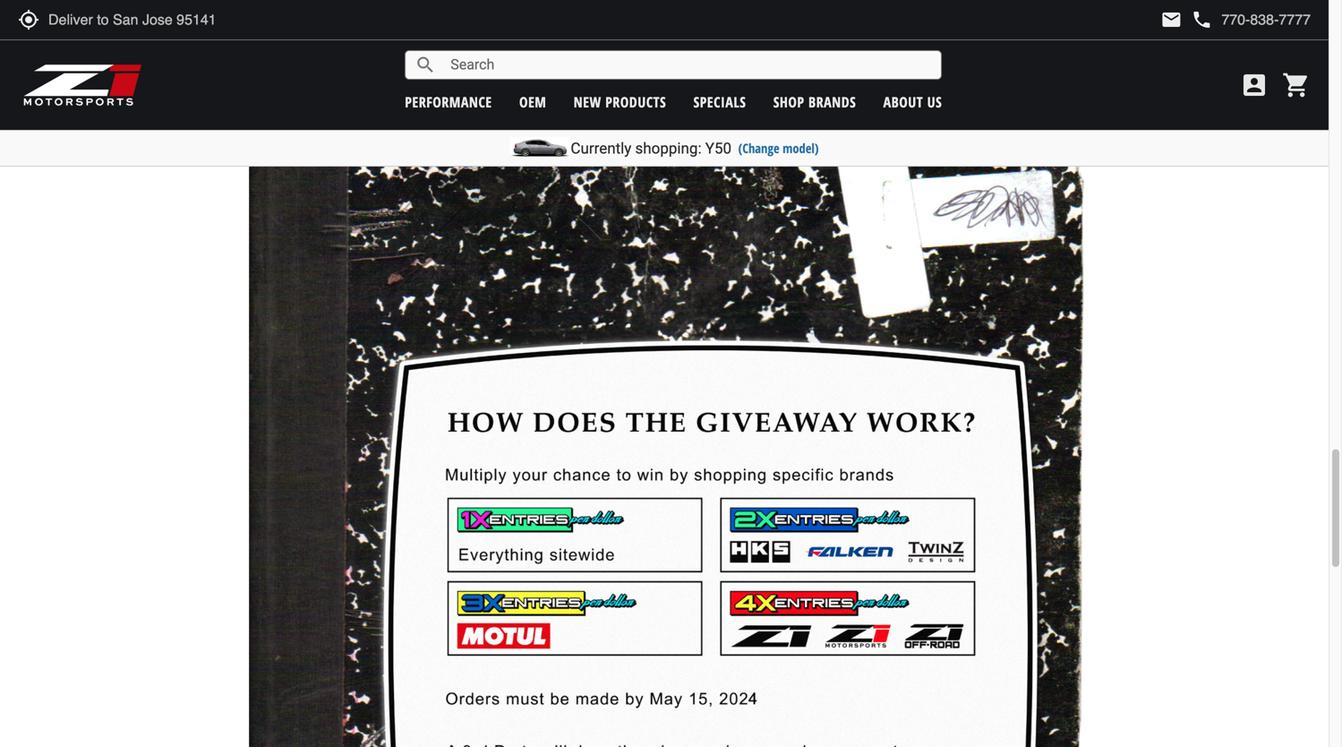 Task type: describe. For each thing, give the bounding box(es) containing it.
new
[[574, 92, 602, 112]]

Search search field
[[436, 51, 942, 79]]

shop brands link
[[774, 92, 856, 112]]

shop apparel
[[619, 47, 710, 69]]

oem
[[519, 92, 547, 112]]

about us
[[884, 92, 942, 112]]

account_box
[[1241, 71, 1269, 99]]

apparel
[[656, 47, 710, 69]]

search
[[415, 54, 436, 76]]

shop apparel link
[[228, 37, 1101, 78]]

mail link
[[1161, 9, 1183, 30]]

us
[[928, 92, 942, 112]]

shopping_cart link
[[1278, 71, 1311, 99]]

z1 motorsports logo image
[[22, 63, 143, 107]]

performance
[[405, 92, 492, 112]]

model)
[[783, 139, 819, 157]]

specials
[[694, 92, 746, 112]]

mail
[[1161, 9, 1183, 30]]

phone
[[1192, 9, 1213, 30]]

oem link
[[519, 92, 547, 112]]

products
[[606, 92, 667, 112]]

(change model) link
[[739, 139, 819, 157]]

my_location
[[18, 9, 39, 30]]

shop
[[774, 92, 805, 112]]

shop brands
[[774, 92, 856, 112]]



Task type: vqa. For each thing, say whether or not it's contained in the screenshot.
Mid to the bottom
no



Task type: locate. For each thing, give the bounding box(es) containing it.
shopping:
[[635, 139, 702, 157]]

brands
[[809, 92, 856, 112]]

y50
[[706, 139, 732, 157]]

performance link
[[405, 92, 492, 112]]

mail phone
[[1161, 9, 1213, 30]]

about us link
[[884, 92, 942, 112]]

new products link
[[574, 92, 667, 112]]

shop
[[619, 47, 652, 69]]

(change
[[739, 139, 780, 157]]

shopping_cart
[[1283, 71, 1311, 99]]

about
[[884, 92, 924, 112]]

new products
[[574, 92, 667, 112]]

account_box link
[[1236, 71, 1274, 99]]

phone link
[[1192, 9, 1311, 30]]

currently shopping: y50 (change model)
[[571, 139, 819, 157]]

specials link
[[694, 92, 746, 112]]

currently
[[571, 139, 632, 157]]

shop apparel button
[[228, 37, 1101, 78]]



